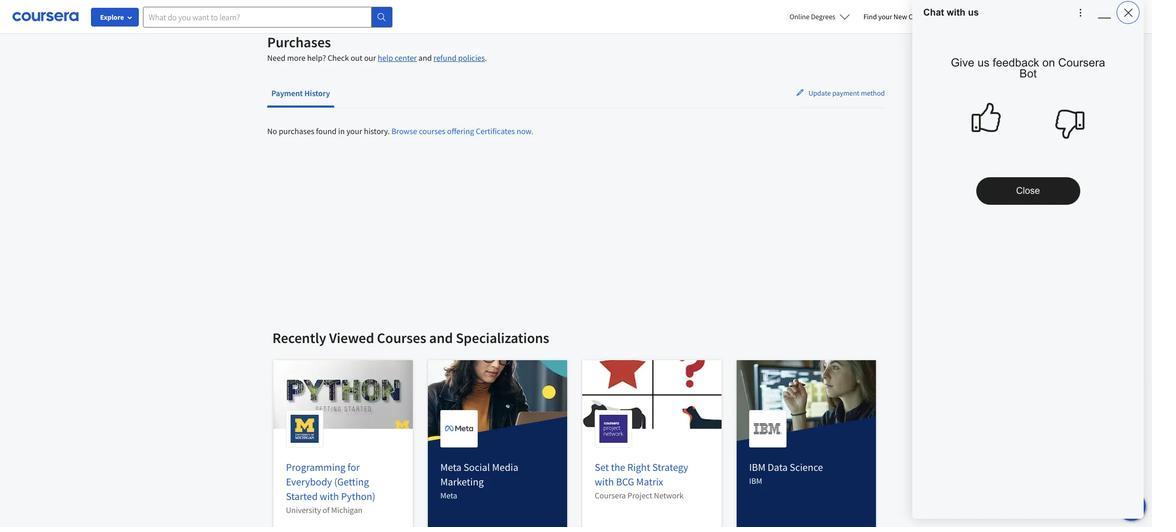 Task type: describe. For each thing, give the bounding box(es) containing it.
offering
[[447, 126, 474, 136]]

with inside programming for everybody (getting started with python) university of michigan
[[320, 490, 339, 503]]

help
[[378, 53, 393, 63]]

chat
[[924, 7, 944, 17]]

degrees
[[811, 12, 836, 21]]

purchases
[[267, 33, 331, 51]]

university
[[286, 505, 321, 515]]

set the right strategy with bcg matrix coursera project network
[[595, 461, 688, 501]]

update
[[809, 88, 831, 98]]

in
[[338, 126, 345, 136]]

now.
[[517, 126, 534, 136]]

need
[[267, 53, 286, 63]]

coursera image
[[12, 8, 79, 25]]

help?
[[307, 53, 326, 63]]

purchases
[[279, 126, 314, 136]]

check
[[328, 53, 349, 63]]

coursera inside give us feedback on coursera bot
[[1059, 56, 1106, 69]]

michigan
[[331, 505, 363, 515]]

explore
[[100, 12, 124, 22]]

everybody
[[286, 475, 332, 488]]

online degrees
[[790, 12, 836, 21]]

english
[[953, 12, 978, 22]]

english button
[[934, 0, 997, 34]]

chat with us
[[924, 7, 979, 17]]

payment
[[833, 88, 860, 98]]

refund
[[434, 53, 457, 63]]

of
[[323, 505, 330, 515]]

python)
[[341, 490, 376, 503]]

our
[[364, 53, 376, 63]]

out
[[351, 53, 363, 63]]

history.
[[364, 126, 390, 136]]

bcg
[[616, 475, 634, 488]]

1 meta from the top
[[440, 461, 462, 474]]

marketing
[[440, 475, 484, 488]]

give
[[951, 56, 975, 69]]

1 ibm from the top
[[749, 461, 766, 474]]

close
[[1016, 186, 1040, 196]]

certificates
[[476, 126, 515, 136]]

on
[[1043, 56, 1055, 69]]

ibm data science link
[[749, 461, 823, 474]]

ibm data science ibm
[[749, 461, 823, 486]]

bot
[[1020, 67, 1037, 80]]

2 meta from the top
[[440, 490, 457, 501]]

.
[[485, 53, 487, 63]]

meta social media marketing meta
[[440, 461, 518, 501]]

started
[[286, 490, 318, 503]]

recently viewed courses and specializations
[[273, 329, 549, 347]]

history
[[305, 88, 330, 98]]

no purchases found in your history. browse courses offering certificates now.
[[267, 126, 534, 136]]

feedback
[[993, 56, 1040, 69]]

science
[[790, 461, 823, 474]]

with inside set the right strategy with bcg matrix coursera project network
[[595, 475, 614, 488]]

media
[[492, 461, 518, 474]]

recently viewed courses and specializations carousel element
[[267, 297, 885, 527]]

for
[[348, 461, 360, 474]]

payment
[[271, 88, 303, 98]]

explore button
[[91, 8, 139, 27]]



Task type: locate. For each thing, give the bounding box(es) containing it.
and
[[419, 53, 432, 63], [429, 329, 453, 347]]

2 vertical spatial with
[[320, 490, 339, 503]]

ibm down the ibm data science link
[[749, 476, 763, 486]]

None search field
[[143, 7, 393, 27]]

programming for everybody (getting started with python) link
[[286, 461, 376, 503]]

programming for everybody (getting started with python) university of michigan
[[286, 461, 376, 515]]

(getting
[[334, 475, 369, 488]]

the
[[611, 461, 625, 474]]

browse courses offering certificates now. link
[[392, 126, 534, 136]]

and right courses
[[429, 329, 453, 347]]

courses
[[419, 126, 446, 136]]

career
[[909, 12, 929, 21]]

center
[[395, 53, 417, 63]]

set the right strategy with bcg matrix link
[[595, 461, 688, 488]]

right
[[628, 461, 650, 474]]

programming
[[286, 461, 346, 474]]

1 vertical spatial your
[[347, 126, 362, 136]]

more
[[287, 53, 306, 63]]

close button
[[976, 177, 1080, 205]]

social
[[464, 461, 490, 474]]

1 vertical spatial with
[[595, 475, 614, 488]]

us right chat
[[968, 7, 979, 17]]

and inside purchases need more help? check out our help center and refund policies .
[[419, 53, 432, 63]]

help image
[[1074, 6, 1087, 19]]

1 horizontal spatial coursera
[[1059, 56, 1106, 69]]

1 horizontal spatial your
[[879, 12, 892, 21]]

1 vertical spatial meta
[[440, 490, 457, 501]]

ibm left data
[[749, 461, 766, 474]]

no
[[267, 126, 277, 136]]

with up of
[[320, 490, 339, 503]]

payment history
[[271, 88, 330, 98]]

meta down marketing at the bottom left of the page
[[440, 490, 457, 501]]

0 vertical spatial with
[[947, 7, 966, 17]]

your right find
[[879, 12, 892, 21]]

specializations
[[456, 329, 549, 347]]

0 horizontal spatial your
[[347, 126, 362, 136]]

and right 'center'
[[419, 53, 432, 63]]

0 vertical spatial your
[[879, 12, 892, 21]]

courses
[[377, 329, 426, 347]]

0 vertical spatial ibm
[[749, 461, 766, 474]]

1 vertical spatial and
[[429, 329, 453, 347]]

0 vertical spatial coursera
[[1059, 56, 1106, 69]]

0 vertical spatial meta
[[440, 461, 462, 474]]

2 ibm from the top
[[749, 476, 763, 486]]

policies
[[458, 53, 485, 63]]

online degrees button
[[781, 5, 859, 28]]

find your new career
[[864, 12, 929, 21]]

online
[[790, 12, 810, 21]]

0 horizontal spatial coursera
[[595, 490, 626, 501]]

recently
[[273, 329, 326, 347]]

coursera
[[1059, 56, 1106, 69], [595, 490, 626, 501]]

us right give
[[978, 56, 990, 69]]

purchases need more help? check out our help center and refund policies .
[[267, 33, 487, 63]]

0 horizontal spatial with
[[320, 490, 339, 503]]

1 horizontal spatial with
[[595, 475, 614, 488]]

your right "in"
[[347, 126, 362, 136]]

What do you want to learn? text field
[[143, 7, 372, 27]]

viewed
[[329, 329, 374, 347]]

meta up marketing at the bottom left of the page
[[440, 461, 462, 474]]

coursera down bcg
[[595, 490, 626, 501]]

browse
[[392, 126, 417, 136]]

and inside recently viewed courses and specializations carousel element
[[429, 329, 453, 347]]

coursera inside set the right strategy with bcg matrix coursera project network
[[595, 490, 626, 501]]

coursera right on on the right top of page
[[1059, 56, 1106, 69]]

minimize window image
[[1098, 6, 1111, 19]]

with
[[947, 7, 966, 17], [595, 475, 614, 488], [320, 490, 339, 503]]

method
[[861, 88, 885, 98]]

1 vertical spatial ibm
[[749, 476, 763, 486]]

close image
[[1122, 6, 1135, 19]]

data
[[768, 461, 788, 474]]

project
[[628, 490, 652, 501]]

your
[[879, 12, 892, 21], [347, 126, 362, 136]]

give us feedback on coursera bot
[[951, 56, 1106, 80]]

found
[[316, 126, 337, 136]]

network
[[654, 490, 684, 501]]

meta social media marketing link
[[440, 461, 518, 488]]

meta
[[440, 461, 462, 474], [440, 490, 457, 501]]

1 vertical spatial us
[[978, 56, 990, 69]]

0 vertical spatial and
[[419, 53, 432, 63]]

payment history button
[[267, 81, 334, 106]]

update payment method
[[809, 88, 885, 98]]

refund policies link
[[434, 53, 485, 63]]

2 horizontal spatial with
[[947, 7, 966, 17]]

new
[[894, 12, 907, 21]]

1 vertical spatial coursera
[[595, 490, 626, 501]]

set
[[595, 461, 609, 474]]

update payment method link
[[796, 88, 885, 99]]

us inside give us feedback on coursera bot
[[978, 56, 990, 69]]

matrix
[[636, 475, 663, 488]]

find
[[864, 12, 877, 21]]

find your new career link
[[859, 10, 934, 23]]

help center link
[[378, 53, 417, 63]]

strategy
[[653, 461, 688, 474]]

with down set
[[595, 475, 614, 488]]

us
[[968, 7, 979, 17], [978, 56, 990, 69]]

with right chat
[[947, 7, 966, 17]]

ibm
[[749, 461, 766, 474], [749, 476, 763, 486]]

0 vertical spatial us
[[968, 7, 979, 17]]



Task type: vqa. For each thing, say whether or not it's contained in the screenshot.
Out
yes



